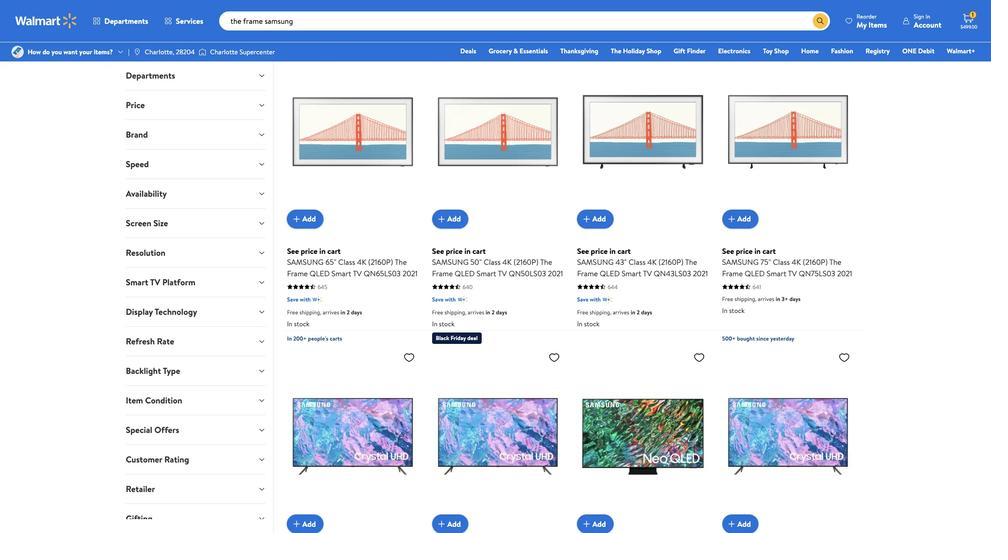 Task type: locate. For each thing, give the bounding box(es) containing it.
save with for samsung 65" class 4k (2160p) the frame qled smart tv qn65ls03 2021
[[287, 295, 311, 303]]

price when purchased online
[[285, 15, 379, 26]]

smart down 43"
[[622, 268, 641, 279]]

samsung left 75"
[[722, 257, 759, 267]]

2 (2160p) from the left
[[514, 257, 539, 267]]

in
[[926, 12, 930, 20], [722, 306, 728, 315], [287, 319, 292, 329], [432, 319, 437, 329], [577, 319, 582, 329], [287, 335, 292, 343]]

4 price from the left
[[736, 246, 753, 256]]

class inside 'see price in cart samsung 43" class 4k (2160p) the frame qled smart tv qn43ls03 2021'
[[629, 257, 646, 267]]

1 horizontal spatial walmart plus image
[[603, 295, 612, 304]]

2 horizontal spatial 2
[[637, 308, 640, 316]]

tv inside see price in cart samsung 50" class 4k (2160p) the frame qled smart tv qn50ls03 2021
[[498, 268, 507, 279]]

add button for samsung 70" class cu7000b crystal uhd 4k smart television un70cu7000bxza image
[[287, 515, 324, 533]]

(2160p) inside see price in cart samsung 65" class 4k (2160p) the frame qled smart tv qn65ls03 2021
[[368, 257, 393, 267]]

the inside see price in cart samsung 50" class 4k (2160p) the frame qled smart tv qn50ls03 2021
[[540, 257, 552, 267]]

4k inside see price in cart samsung 75" class 4k (2160p) the frame qled smart tv qn75ls03 2021
[[792, 257, 801, 267]]

in
[[319, 246, 326, 256], [464, 246, 471, 256], [610, 246, 616, 256], [755, 246, 761, 256], [776, 295, 780, 303], [341, 308, 345, 316], [486, 308, 490, 316], [631, 308, 635, 316]]

smart down 50"
[[477, 268, 496, 279]]

samsung 43" class 4k (2160p) the frame qled smart tv qn43ls03 2021 image
[[577, 43, 709, 221]]

cart
[[327, 246, 341, 256], [472, 246, 486, 256], [617, 246, 631, 256], [763, 246, 776, 256]]

3 qled from the left
[[600, 268, 620, 279]]

add to cart image for samsung 43" class 4k (2160p) the frame qled smart tv qn43ls03 2021 image
[[581, 213, 592, 225]]

shop right holiday
[[647, 46, 661, 56]]

2 horizontal spatial save with
[[577, 295, 601, 303]]

account
[[914, 19, 942, 30]]

free shipping, arrives in 2 days in stock down 644
[[577, 308, 652, 329]]

departments inside departments popup button
[[104, 16, 148, 26]]

refresh rate button
[[118, 327, 273, 356]]

3 with from the left
[[590, 295, 601, 303]]

see for samsung 65" class 4k (2160p) the frame qled smart tv qn65ls03 2021
[[287, 246, 299, 256]]

50"
[[470, 257, 482, 267]]

purchased
[[323, 15, 357, 26]]

samsung for samsung 50" class 4k (2160p) the frame qled smart tv qn50ls03 2021
[[432, 257, 469, 267]]

3 save with from the left
[[577, 295, 601, 303]]

2 walmart plus image from the left
[[603, 295, 612, 304]]

add button for samsung 85" class cu7000b crystal uhd 4k smart television un85cu7000bxza image
[[432, 515, 469, 533]]

services
[[176, 16, 203, 26]]

add for samsung 75" class 4k (2160p) the frame qled smart tv qn75ls03 2021 image
[[737, 214, 751, 224]]

smart inside 'see price in cart samsung 43" class 4k (2160p) the frame qled smart tv qn43ls03 2021'
[[622, 268, 641, 279]]

class for 65"
[[338, 257, 355, 267]]

gift
[[674, 46, 685, 56]]

tv for qn50ls03
[[498, 268, 507, 279]]

3 2 from the left
[[637, 308, 640, 316]]

0 horizontal spatial with
[[300, 295, 311, 303]]

save with for samsung 50" class 4k (2160p) the frame qled smart tv qn50ls03 2021
[[432, 295, 456, 303]]

tv inside 'see price in cart samsung 43" class 4k (2160p) the frame qled smart tv qn43ls03 2021'
[[643, 268, 652, 279]]

stock for see price in cart samsung 43" class 4k (2160p) the frame qled smart tv qn43ls03 2021
[[584, 319, 600, 329]]

3 (2160p) from the left
[[659, 257, 684, 267]]

smart
[[332, 268, 351, 279], [477, 268, 496, 279], [622, 268, 641, 279], [767, 268, 786, 279], [126, 276, 148, 288]]

1 qled from the left
[[310, 268, 330, 279]]

qled up 644
[[600, 268, 620, 279]]

free for samsung 43" class 4k (2160p) the frame qled smart tv qn43ls03 2021
[[577, 308, 588, 316]]

2021 right qn75ls03
[[837, 268, 852, 279]]

0 horizontal spatial 2
[[347, 308, 350, 316]]

4 samsung from the left
[[722, 257, 759, 267]]

do
[[42, 47, 50, 57]]

2 with from the left
[[445, 295, 456, 303]]

with
[[300, 295, 311, 303], [445, 295, 456, 303], [590, 295, 601, 303]]

customer rating
[[126, 454, 189, 466]]

3 2021 from the left
[[693, 268, 708, 279]]

smart down the 65"
[[332, 268, 351, 279]]

3 save from the left
[[577, 295, 589, 303]]

0 horizontal spatial  image
[[11, 46, 24, 58]]

qled inside 'see price in cart samsung 43" class 4k (2160p) the frame qled smart tv qn43ls03 2021'
[[600, 268, 620, 279]]

add for samsung 85" class cu7000b crystal uhd 4k smart television un85cu7000bxza image
[[447, 519, 461, 529]]

the up qn43ls03
[[685, 257, 697, 267]]

qled inside see price in cart samsung 50" class 4k (2160p) the frame qled smart tv qn50ls03 2021
[[455, 268, 475, 279]]

2021 inside see price in cart samsung 65" class 4k (2160p) the frame qled smart tv qn65ls03 2021
[[402, 268, 418, 279]]

4k up qn75ls03
[[792, 257, 801, 267]]

qled up 641
[[745, 268, 765, 279]]

4k up qn43ls03
[[647, 257, 657, 267]]

add to cart image for samsung 43 class qn90b neo qled 4k smart tv qn43qn90bafxza 2022 image
[[581, 518, 592, 530]]

(2160p) for qn43ls03
[[659, 257, 684, 267]]

2 samsung from the left
[[432, 257, 469, 267]]

see price in cart samsung 43" class 4k (2160p) the frame qled smart tv qn43ls03 2021
[[577, 246, 708, 279]]

class right 75"
[[773, 257, 790, 267]]

4 (2160p) from the left
[[803, 257, 828, 267]]

2 horizontal spatial save
[[577, 295, 589, 303]]

4k for qn43ls03
[[647, 257, 657, 267]]

display technology button
[[118, 297, 273, 326]]

cart inside see price in cart samsung 75" class 4k (2160p) the frame qled smart tv qn75ls03 2021
[[763, 246, 776, 256]]

the up qn75ls03
[[829, 257, 841, 267]]

the up qn50ls03 at the right
[[540, 257, 552, 267]]

(2160p) up qn50ls03 at the right
[[514, 257, 539, 267]]

price up 644
[[591, 246, 608, 256]]

price for 50"
[[446, 246, 463, 256]]

free shipping, arrives in 2 days in stock for 43"
[[577, 308, 652, 329]]

add to cart image
[[291, 213, 302, 225], [726, 213, 737, 225], [436, 518, 447, 530], [726, 518, 737, 530]]

500+
[[722, 335, 736, 343]]

the holiday shop link
[[607, 46, 666, 56]]

(2160p) inside see price in cart samsung 50" class 4k (2160p) the frame qled smart tv qn50ls03 2021
[[514, 257, 539, 267]]

add button for samsung 75" class 4k (2160p) the frame qled smart tv qn75ls03 2021 image
[[722, 210, 759, 229]]

sign in to add to favorites list, samsung 43 class qn90b neo qled 4k smart tv qn43qn90bafxza 2022 image
[[694, 352, 705, 364]]

special offers
[[126, 424, 179, 436]]

walmart image
[[15, 13, 77, 29]]

free
[[722, 295, 733, 303], [287, 308, 298, 316], [432, 308, 443, 316], [577, 308, 588, 316]]

price inside 'see price in cart samsung 43" class 4k (2160p) the frame qled smart tv qn43ls03 2021'
[[591, 246, 608, 256]]

the inside 'see price in cart samsung 43" class 4k (2160p) the frame qled smart tv qn43ls03 2021'
[[685, 257, 697, 267]]

cart for 50"
[[472, 246, 486, 256]]

the up "qn65ls03"
[[395, 257, 407, 267]]

 image for how do you want your items?
[[11, 46, 24, 58]]

1 shop from the left
[[647, 46, 661, 56]]

retailer tab
[[118, 475, 273, 504]]

shop
[[647, 46, 661, 56], [774, 46, 789, 56]]

class
[[338, 257, 355, 267], [484, 257, 501, 267], [629, 257, 646, 267], [773, 257, 790, 267]]

the holiday shop
[[611, 46, 661, 56]]

shipping, inside the free shipping, arrives in 3+ days in stock
[[735, 295, 757, 303]]

add to cart image for samsung 65" class cu7000b crystal uhd 4k smart television un65cu7000bxza image
[[726, 518, 737, 530]]

2021 right qn50ls03 at the right
[[548, 268, 563, 279]]

days inside the free shipping, arrives in 3+ days in stock
[[790, 295, 801, 303]]

supercenter
[[240, 47, 275, 57]]

0 horizontal spatial walmart plus image
[[458, 295, 467, 304]]

free inside the free shipping, arrives in 3+ days in stock
[[722, 295, 733, 303]]

price up 641
[[736, 246, 753, 256]]

(2160p) up qn43ls03
[[659, 257, 684, 267]]

walmart plus image
[[458, 295, 467, 304], [603, 295, 612, 304]]

(2160p) up qn75ls03
[[803, 257, 828, 267]]

2 see from the left
[[432, 246, 444, 256]]

frame inside 'see price in cart samsung 43" class 4k (2160p) the frame qled smart tv qn43ls03 2021'
[[577, 268, 598, 279]]

home link
[[797, 46, 823, 56]]

cart up the 65"
[[327, 246, 341, 256]]

sign in to add to favorites list, samsung 75" class 4k (2160p) the frame qled smart tv qn75ls03 2021 image
[[839, 47, 850, 59]]

days
[[790, 295, 801, 303], [351, 308, 362, 316], [496, 308, 507, 316], [641, 308, 652, 316]]

samsung 43 class qn90b neo qled 4k smart tv qn43qn90bafxza 2022 image
[[577, 348, 709, 526]]

class right 43"
[[629, 257, 646, 267]]

640
[[463, 283, 473, 291]]

2 horizontal spatial free shipping, arrives in 2 days in stock
[[577, 308, 652, 329]]

2 price from the left
[[446, 246, 463, 256]]

free shipping, arrives in 2 days in stock up deal
[[432, 308, 507, 329]]

1 class from the left
[[338, 257, 355, 267]]

with for see price in cart samsung 43" class 4k (2160p) the frame qled smart tv qn43ls03 2021
[[590, 295, 601, 303]]

the inside see price in cart samsung 65" class 4k (2160p) the frame qled smart tv qn65ls03 2021
[[395, 257, 407, 267]]

qled inside see price in cart samsung 75" class 4k (2160p) the frame qled smart tv qn75ls03 2021
[[745, 268, 765, 279]]

$499.00
[[961, 23, 977, 30]]

1 horizontal spatial free shipping, arrives in 2 days in stock
[[432, 308, 507, 329]]

2 2021 from the left
[[548, 268, 563, 279]]

shipping, down 641
[[735, 295, 757, 303]]

qled inside see price in cart samsung 65" class 4k (2160p) the frame qled smart tv qn65ls03 2021
[[310, 268, 330, 279]]

1 samsung from the left
[[287, 257, 324, 267]]

services button
[[156, 10, 211, 32]]

samsung for samsung 43" class 4k (2160p) the frame qled smart tv qn43ls03 2021
[[577, 257, 614, 267]]

home
[[801, 46, 819, 56]]

electronics
[[718, 46, 751, 56]]

samsung 85" class cu7000b crystal uhd 4k smart television un85cu7000bxza image
[[432, 348, 564, 526]]

3 samsung from the left
[[577, 257, 614, 267]]

free shipping, arrives in 2 days in stock
[[287, 308, 362, 329], [432, 308, 507, 329], [577, 308, 652, 329]]

class inside see price in cart samsung 50" class 4k (2160p) the frame qled smart tv qn50ls03 2021
[[484, 257, 501, 267]]

price inside see price in cart samsung 65" class 4k (2160p) the frame qled smart tv qn65ls03 2021
[[301, 246, 318, 256]]

add button for samsung 65" class cu7000b crystal uhd 4k smart television un65cu7000bxza image
[[722, 515, 759, 533]]

1 horizontal spatial save with
[[432, 295, 456, 303]]

samsung 70" class cu7000b crystal uhd 4k smart television un70cu7000bxza image
[[287, 348, 419, 526]]

holiday
[[623, 46, 645, 56]]

(2160p) up "qn65ls03"
[[368, 257, 393, 267]]

see inside see price in cart samsung 50" class 4k (2160p) the frame qled smart tv qn50ls03 2021
[[432, 246, 444, 256]]

the inside see price in cart samsung 75" class 4k (2160p) the frame qled smart tv qn75ls03 2021
[[829, 257, 841, 267]]

walmart plus image down 644
[[603, 295, 612, 304]]

1 horizontal spatial save
[[432, 295, 444, 303]]

2 horizontal spatial  image
[[199, 47, 206, 57]]

the
[[611, 46, 621, 56], [395, 257, 407, 267], [540, 257, 552, 267], [685, 257, 697, 267], [829, 257, 841, 267]]

tv left qn75ls03
[[788, 268, 797, 279]]

arrives down 645
[[323, 308, 339, 316]]

samsung left 43"
[[577, 257, 614, 267]]

0 horizontal spatial free shipping, arrives in 2 days in stock
[[287, 308, 362, 329]]

see
[[287, 246, 299, 256], [432, 246, 444, 256], [577, 246, 589, 256], [722, 246, 734, 256]]

backlight type button
[[118, 356, 273, 385]]

1 horizontal spatial price
[[285, 15, 302, 26]]

 image right |
[[133, 48, 141, 56]]

frame inside see price in cart samsung 65" class 4k (2160p) the frame qled smart tv qn65ls03 2021
[[287, 268, 308, 279]]

departments inside departments dropdown button
[[126, 70, 175, 81]]

tv inside see price in cart samsung 75" class 4k (2160p) the frame qled smart tv qn75ls03 2021
[[788, 268, 797, 279]]

2 frame from the left
[[432, 268, 453, 279]]

charlotte, 28204
[[145, 47, 195, 57]]

smart inside see price in cart samsung 75" class 4k (2160p) the frame qled smart tv qn75ls03 2021
[[767, 268, 786, 279]]

3 4k from the left
[[647, 257, 657, 267]]

class inside see price in cart samsung 65" class 4k (2160p) the frame qled smart tv qn65ls03 2021
[[338, 257, 355, 267]]

qled
[[310, 268, 330, 279], [455, 268, 475, 279], [600, 268, 620, 279], [745, 268, 765, 279]]

3 frame from the left
[[577, 268, 598, 279]]

2 4k from the left
[[502, 257, 512, 267]]

platform
[[162, 276, 195, 288]]

walmart plus image for 43"
[[603, 295, 612, 304]]

2 for qn50ls03
[[492, 308, 495, 316]]

tv for qn75ls03
[[788, 268, 797, 279]]

1 walmart plus image from the left
[[458, 295, 467, 304]]

add button for samsung 43" class 4k (2160p) the frame qled smart tv qn43ls03 2021 image
[[577, 210, 614, 229]]

add button for samsung 43 class qn90b neo qled 4k smart tv qn43qn90bafxza 2022 image
[[577, 515, 614, 533]]

tv inside see price in cart samsung 65" class 4k (2160p) the frame qled smart tv qn65ls03 2021
[[353, 268, 362, 279]]

smart inside see price in cart samsung 50" class 4k (2160p) the frame qled smart tv qn50ls03 2021
[[477, 268, 496, 279]]

3 cart from the left
[[617, 246, 631, 256]]

price up 645
[[301, 246, 318, 256]]

tv left platform
[[150, 276, 160, 288]]

backlight type tab
[[118, 356, 273, 385]]

2021 inside 'see price in cart samsung 43" class 4k (2160p) the frame qled smart tv qn43ls03 2021'
[[693, 268, 708, 279]]

add to cart image
[[436, 213, 447, 225], [581, 213, 592, 225], [291, 518, 302, 530], [581, 518, 592, 530]]

how do you want your items?
[[28, 47, 113, 57]]

1
[[972, 11, 974, 19]]

size
[[153, 217, 168, 229]]

1 vertical spatial price
[[126, 99, 145, 111]]

samsung inside see price in cart samsung 75" class 4k (2160p) the frame qled smart tv qn75ls03 2021
[[722, 257, 759, 267]]

arrives up deal
[[468, 308, 484, 316]]

save with
[[287, 295, 311, 303], [432, 295, 456, 303], [577, 295, 601, 303]]

arrives down 641
[[758, 295, 774, 303]]

price
[[285, 15, 302, 26], [126, 99, 145, 111]]

see price in cart samsung 65" class 4k (2160p) the frame qled smart tv qn65ls03 2021
[[287, 246, 418, 279]]

in inside see price in cart samsung 75" class 4k (2160p) the frame qled smart tv qn75ls03 2021
[[755, 246, 761, 256]]

sign in to add to favorites list, samsung 43" class 4k (2160p) the frame qled smart tv qn43ls03 2021 image
[[694, 47, 705, 59]]

shipping, for samsung 43" class 4k (2160p) the frame qled smart tv qn43ls03 2021
[[590, 308, 611, 316]]

2 save from the left
[[432, 295, 444, 303]]

with for see price in cart samsung 50" class 4k (2160p) the frame qled smart tv qn50ls03 2021
[[445, 295, 456, 303]]

sign in to add to favorites list, samsung 85" class cu7000b crystal uhd 4k smart television un85cu7000bxza image
[[549, 352, 560, 364]]

0 horizontal spatial price
[[126, 99, 145, 111]]

4k up "qn65ls03"
[[357, 257, 366, 267]]

screen size tab
[[118, 209, 273, 238]]

speed
[[126, 158, 149, 170]]

rating
[[164, 454, 189, 466]]

class right 50"
[[484, 257, 501, 267]]

(2160p) for qn50ls03
[[514, 257, 539, 267]]

resolution
[[126, 247, 165, 259]]

0 vertical spatial price
[[285, 15, 302, 26]]

gifting button
[[118, 504, 273, 533]]

cart inside see price in cart samsung 65" class 4k (2160p) the frame qled smart tv qn65ls03 2021
[[327, 246, 341, 256]]

0 vertical spatial departments
[[104, 16, 148, 26]]

qled for 75"
[[745, 268, 765, 279]]

4k inside see price in cart samsung 50" class 4k (2160p) the frame qled smart tv qn50ls03 2021
[[502, 257, 512, 267]]

qled up 645
[[310, 268, 330, 279]]

2 save with from the left
[[432, 295, 456, 303]]

departments button
[[85, 10, 156, 32]]

Search search field
[[219, 11, 830, 30]]

0 horizontal spatial shop
[[647, 46, 661, 56]]

stock for see price in cart samsung 65" class 4k (2160p) the frame qled smart tv qn65ls03 2021
[[294, 319, 310, 329]]

frame
[[287, 268, 308, 279], [432, 268, 453, 279], [577, 268, 598, 279], [722, 268, 743, 279]]

4 4k from the left
[[792, 257, 801, 267]]

cart up 50"
[[472, 246, 486, 256]]

(2160p) inside see price in cart samsung 75" class 4k (2160p) the frame qled smart tv qn75ls03 2021
[[803, 257, 828, 267]]

1 save from the left
[[287, 295, 298, 303]]

free shipping, arrives in 2 days in stock for 65"
[[287, 308, 362, 329]]

 image right 28204
[[199, 47, 206, 57]]

2 cart from the left
[[472, 246, 486, 256]]

3 class from the left
[[629, 257, 646, 267]]

4 see from the left
[[722, 246, 734, 256]]

brand
[[126, 129, 148, 141]]

smart down 75"
[[767, 268, 786, 279]]

2 shop from the left
[[774, 46, 789, 56]]

cart up 43"
[[617, 246, 631, 256]]

add for samsung 43 class qn90b neo qled 4k smart tv qn43qn90bafxza 2022 image
[[592, 519, 606, 529]]

walmart plus image down 640
[[458, 295, 467, 304]]

cart inside 'see price in cart samsung 43" class 4k (2160p) the frame qled smart tv qn43ls03 2021'
[[617, 246, 631, 256]]

qled up 640
[[455, 268, 475, 279]]

frame inside see price in cart samsung 75" class 4k (2160p) the frame qled smart tv qn75ls03 2021
[[722, 268, 743, 279]]

reorder
[[857, 12, 877, 20]]

2 class from the left
[[484, 257, 501, 267]]

free shipping, arrives in 3+ days in stock
[[722, 295, 801, 315]]

cart up 75"
[[763, 246, 776, 256]]

4k up qn50ls03 at the right
[[502, 257, 512, 267]]

2 2 from the left
[[492, 308, 495, 316]]

add to cart image for samsung 70" class cu7000b crystal uhd 4k smart television un70cu7000bxza image
[[291, 518, 302, 530]]

 image
[[11, 46, 24, 58], [199, 47, 206, 57], [133, 48, 141, 56]]

item condition tab
[[118, 386, 273, 415]]

1 cart from the left
[[327, 246, 341, 256]]

1 2 from the left
[[347, 308, 350, 316]]

2
[[347, 308, 350, 316], [492, 308, 495, 316], [637, 308, 640, 316]]

2 for qn65ls03
[[347, 308, 350, 316]]

see inside see price in cart samsung 65" class 4k (2160p) the frame qled smart tv qn65ls03 2021
[[287, 246, 299, 256]]

shipping, up the black friday deal
[[445, 308, 466, 316]]

1 horizontal spatial with
[[445, 295, 456, 303]]

frame inside see price in cart samsung 50" class 4k (2160p) the frame qled smart tv qn50ls03 2021
[[432, 268, 453, 279]]

smart for 65"
[[332, 268, 351, 279]]

4 frame from the left
[[722, 268, 743, 279]]

4 class from the left
[[773, 257, 790, 267]]

the for see price in cart samsung 65" class 4k (2160p) the frame qled smart tv qn65ls03 2021
[[395, 257, 407, 267]]

price up 640
[[446, 246, 463, 256]]

1 4k from the left
[[357, 257, 366, 267]]

arrives
[[758, 295, 774, 303], [323, 308, 339, 316], [468, 308, 484, 316], [613, 308, 629, 316]]

1 price from the left
[[301, 246, 318, 256]]

tv left "qn65ls03"
[[353, 268, 362, 279]]

0 horizontal spatial save with
[[287, 295, 311, 303]]

1 free shipping, arrives in 2 days in stock from the left
[[287, 308, 362, 329]]

1 horizontal spatial shop
[[774, 46, 789, 56]]

class for 43"
[[629, 257, 646, 267]]

0 horizontal spatial save
[[287, 295, 298, 303]]

save for samsung 43" class 4k (2160p) the frame qled smart tv qn43ls03 2021
[[577, 295, 589, 303]]

see inside 'see price in cart samsung 43" class 4k (2160p) the frame qled smart tv qn43ls03 2021'
[[577, 246, 589, 256]]

price left the 'when'
[[285, 15, 302, 26]]

walmart+
[[947, 46, 975, 56]]

tv for qn43ls03
[[643, 268, 652, 279]]

price for price when purchased online
[[285, 15, 302, 26]]

samsung inside see price in cart samsung 65" class 4k (2160p) the frame qled smart tv qn65ls03 2021
[[287, 257, 324, 267]]

frame for samsung 43" class 4k (2160p) the frame qled smart tv qn43ls03 2021
[[577, 268, 598, 279]]

shipping, for samsung 50" class 4k (2160p) the frame qled smart tv qn50ls03 2021
[[445, 308, 466, 316]]

special offers tab
[[118, 416, 273, 445]]

tv left qn43ls03
[[643, 268, 652, 279]]

4 qled from the left
[[745, 268, 765, 279]]

thanksgiving link
[[556, 46, 603, 56]]

samsung inside see price in cart samsung 50" class 4k (2160p) the frame qled smart tv qn50ls03 2021
[[432, 257, 469, 267]]

2 qled from the left
[[455, 268, 475, 279]]

departments down charlotte,
[[126, 70, 175, 81]]

class inside see price in cart samsung 75" class 4k (2160p) the frame qled smart tv qn75ls03 2021
[[773, 257, 790, 267]]

smart inside see price in cart samsung 65" class 4k (2160p) the frame qled smart tv qn65ls03 2021
[[332, 268, 351, 279]]

1 with from the left
[[300, 295, 311, 303]]

arrives down 644
[[613, 308, 629, 316]]

1 horizontal spatial 2
[[492, 308, 495, 316]]

see for samsung 50" class 4k (2160p) the frame qled smart tv qn50ls03 2021
[[432, 246, 444, 256]]

samsung inside 'see price in cart samsung 43" class 4k (2160p) the frame qled smart tv qn43ls03 2021'
[[577, 257, 614, 267]]

cart inside see price in cart samsung 50" class 4k (2160p) the frame qled smart tv qn50ls03 2021
[[472, 246, 486, 256]]

arrives inside the free shipping, arrives in 3+ days in stock
[[758, 295, 774, 303]]

 image left how
[[11, 46, 24, 58]]

1 2021 from the left
[[402, 268, 418, 279]]

2 free shipping, arrives in 2 days in stock from the left
[[432, 308, 507, 329]]

2021 inside see price in cart samsung 75" class 4k (2160p) the frame qled smart tv qn75ls03 2021
[[837, 268, 852, 279]]

1 save with from the left
[[287, 295, 311, 303]]

Walmart Site-Wide search field
[[219, 11, 830, 30]]

gifting
[[126, 513, 153, 525]]

retailer
[[126, 483, 155, 495]]

price inside see price in cart samsung 50" class 4k (2160p) the frame qled smart tv qn50ls03 2021
[[446, 246, 463, 256]]

gifting tab
[[118, 504, 273, 533]]

28204
[[176, 47, 195, 57]]

645
[[318, 283, 327, 291]]

1 horizontal spatial  image
[[133, 48, 141, 56]]

2021 inside see price in cart samsung 50" class 4k (2160p) the frame qled smart tv qn50ls03 2021
[[548, 268, 563, 279]]

days for samsung 43" class 4k (2160p) the frame qled smart tv qn43ls03 2021
[[641, 308, 652, 316]]

departments up |
[[104, 16, 148, 26]]

2 for qn43ls03
[[637, 308, 640, 316]]

when
[[304, 15, 321, 26]]

2021 for samsung 65" class 4k (2160p) the frame qled smart tv qn65ls03 2021
[[402, 268, 418, 279]]

 image for charlotte, 28204
[[133, 48, 141, 56]]

2 horizontal spatial with
[[590, 295, 601, 303]]

samsung left the 65"
[[287, 257, 324, 267]]

4k inside 'see price in cart samsung 43" class 4k (2160p) the frame qled smart tv qn43ls03 2021'
[[647, 257, 657, 267]]

price up brand
[[126, 99, 145, 111]]

condition
[[145, 395, 182, 406]]

departments tab
[[118, 61, 273, 90]]

price inside dropdown button
[[126, 99, 145, 111]]

shop right toy
[[774, 46, 789, 56]]

smart up display
[[126, 276, 148, 288]]

4 2021 from the left
[[837, 268, 852, 279]]

free for samsung 65" class 4k (2160p) the frame qled smart tv qn65ls03 2021
[[287, 308, 298, 316]]

3 price from the left
[[591, 246, 608, 256]]

4k inside see price in cart samsung 65" class 4k (2160p) the frame qled smart tv qn65ls03 2021
[[357, 257, 366, 267]]

smart tv platform tab
[[118, 268, 273, 297]]

customer rating tab
[[118, 445, 273, 474]]

3 free shipping, arrives in 2 days in stock from the left
[[577, 308, 652, 329]]

add for samsung 43" class 4k (2160p) the frame qled smart tv qn43ls03 2021 image
[[592, 214, 606, 224]]

class right the 65"
[[338, 257, 355, 267]]

3 see from the left
[[577, 246, 589, 256]]

1 frame from the left
[[287, 268, 308, 279]]

1 vertical spatial departments
[[126, 70, 175, 81]]

shipping, down walmart plus icon on the left of the page
[[300, 308, 321, 316]]

(2160p) inside 'see price in cart samsung 43" class 4k (2160p) the frame qled smart tv qn43ls03 2021'
[[659, 257, 684, 267]]

save for samsung 65" class 4k (2160p) the frame qled smart tv qn65ls03 2021
[[287, 295, 298, 303]]

cart for 43"
[[617, 246, 631, 256]]

2021 right qn43ls03
[[693, 268, 708, 279]]

free shipping, arrives in 2 days in stock down walmart plus icon on the left of the page
[[287, 308, 362, 329]]

speed button
[[118, 150, 273, 179]]

4 cart from the left
[[763, 246, 776, 256]]

1 see from the left
[[287, 246, 299, 256]]

tv inside dropdown button
[[150, 276, 160, 288]]

2021 right "qn65ls03"
[[402, 268, 418, 279]]

75"
[[761, 257, 771, 267]]

add for samsung 65" class cu7000b crystal uhd 4k smart television un65cu7000bxza image
[[737, 519, 751, 529]]

shipping, down 644
[[590, 308, 611, 316]]

tv left qn50ls03 at the right
[[498, 268, 507, 279]]

|
[[128, 47, 130, 57]]

price inside see price in cart samsung 75" class 4k (2160p) the frame qled smart tv qn75ls03 2021
[[736, 246, 753, 256]]

save for samsung 50" class 4k (2160p) the frame qled smart tv qn50ls03 2021
[[432, 295, 444, 303]]

1 (2160p) from the left
[[368, 257, 393, 267]]

stock
[[729, 306, 745, 315], [294, 319, 310, 329], [439, 319, 455, 329], [584, 319, 600, 329]]

samsung left 50"
[[432, 257, 469, 267]]

screen size button
[[118, 209, 273, 238]]

save
[[287, 295, 298, 303], [432, 295, 444, 303], [577, 295, 589, 303]]



Task type: vqa. For each thing, say whether or not it's contained in the screenshot.
Sign in to add to Favorites list, SAMSUNG 85" Class CU7000B Crystal UHD 4K Smart Television UN85CU7000BXZA icon
yes



Task type: describe. For each thing, give the bounding box(es) containing it.
(2160p) for qn75ls03
[[803, 257, 828, 267]]

43"
[[615, 257, 627, 267]]

in inside the free shipping, arrives in 3+ days in stock
[[722, 306, 728, 315]]

4k for qn50ls03
[[502, 257, 512, 267]]

gift finder
[[674, 46, 706, 56]]

the for see price in cart samsung 50" class 4k (2160p) the frame qled smart tv qn50ls03 2021
[[540, 257, 552, 267]]

type
[[163, 365, 180, 377]]

stock inside the free shipping, arrives in 3+ days in stock
[[729, 306, 745, 315]]

641
[[753, 283, 761, 291]]

item condition
[[126, 395, 182, 406]]

save with for samsung 43" class 4k (2160p) the frame qled smart tv qn43ls03 2021
[[577, 295, 601, 303]]

 image for charlotte supercenter
[[199, 47, 206, 57]]

debit
[[918, 46, 935, 56]]

display technology
[[126, 306, 197, 318]]

sign
[[914, 12, 924, 20]]

the left holiday
[[611, 46, 621, 56]]

one
[[902, 46, 917, 56]]

special offers button
[[118, 416, 273, 445]]

availability tab
[[118, 179, 273, 208]]

price for 43"
[[591, 246, 608, 256]]

qn75ls03
[[799, 268, 835, 279]]

smart for 43"
[[622, 268, 641, 279]]

carts
[[330, 335, 342, 343]]

brand tab
[[118, 120, 273, 149]]

availability
[[126, 188, 167, 200]]

class for 75"
[[773, 257, 790, 267]]

item
[[126, 395, 143, 406]]

65"
[[325, 257, 336, 267]]

retailer button
[[118, 475, 273, 504]]

charlotte,
[[145, 47, 174, 57]]

essentials
[[520, 46, 548, 56]]

qn43ls03
[[654, 268, 691, 279]]

smart inside dropdown button
[[126, 276, 148, 288]]

refresh
[[126, 335, 155, 347]]

samsung 75" class 4k (2160p) the frame qled smart tv qn75ls03 2021 image
[[722, 43, 854, 221]]

days for samsung 65" class 4k (2160p) the frame qled smart tv qn65ls03 2021
[[351, 308, 362, 316]]

in inside 'see price in cart samsung 43" class 4k (2160p) the frame qled smart tv qn43ls03 2021'
[[610, 246, 616, 256]]

arrives for see price in cart samsung 65" class 4k (2160p) the frame qled smart tv qn65ls03 2021
[[323, 308, 339, 316]]

gift finder link
[[669, 46, 710, 56]]

free shipping, arrives in 2 days in stock for 50"
[[432, 308, 507, 329]]

frame for samsung 50" class 4k (2160p) the frame qled smart tv qn50ls03 2021
[[432, 268, 453, 279]]

with for see price in cart samsung 65" class 4k (2160p) the frame qled smart tv qn65ls03 2021
[[300, 295, 311, 303]]

customer rating button
[[118, 445, 273, 474]]

in inside see price in cart samsung 65" class 4k (2160p) the frame qled smart tv qn65ls03 2021
[[319, 246, 326, 256]]

arrives for see price in cart samsung 50" class 4k (2160p) the frame qled smart tv qn50ls03 2021
[[468, 308, 484, 316]]

black
[[436, 334, 449, 342]]

one debit link
[[898, 46, 939, 56]]

fashion
[[831, 46, 853, 56]]

brand button
[[118, 120, 273, 149]]

free for samsung 50" class 4k (2160p) the frame qled smart tv qn50ls03 2021
[[432, 308, 443, 316]]

in inside the free shipping, arrives in 3+ days in stock
[[776, 295, 780, 303]]

samsung 65" class 4k (2160p) the frame qled smart tv qn65ls03 2021 image
[[287, 43, 419, 221]]

electronics link
[[714, 46, 755, 56]]

yesterday
[[770, 335, 794, 343]]

shipping, for samsung 65" class 4k (2160p) the frame qled smart tv qn65ls03 2021
[[300, 308, 321, 316]]

grocery & essentials
[[489, 46, 548, 56]]

4k for qn65ls03
[[357, 257, 366, 267]]

qn65ls03
[[364, 268, 401, 279]]

item condition button
[[118, 386, 273, 415]]

cart for 75"
[[763, 246, 776, 256]]

price button
[[118, 91, 273, 120]]

toy
[[763, 46, 773, 56]]

2021 for samsung 50" class 4k (2160p) the frame qled smart tv qn50ls03 2021
[[548, 268, 563, 279]]

1 $499.00
[[961, 11, 977, 30]]

the for see price in cart samsung 43" class 4k (2160p) the frame qled smart tv qn43ls03 2021
[[685, 257, 697, 267]]

friday
[[451, 334, 466, 342]]

price tab
[[118, 91, 273, 120]]

(2160p) for qn65ls03
[[368, 257, 393, 267]]

add for samsung 70" class cu7000b crystal uhd 4k smart television un70cu7000bxza image
[[302, 519, 316, 529]]

sign in to add to favorites list, samsung 65" class cu7000b crystal uhd 4k smart television un65cu7000bxza image
[[839, 352, 850, 364]]

samsung for samsung 65" class 4k (2160p) the frame qled smart tv qn65ls03 2021
[[287, 257, 324, 267]]

display technology tab
[[118, 297, 273, 326]]

in inside see price in cart samsung 50" class 4k (2160p) the frame qled smart tv qn50ls03 2021
[[464, 246, 471, 256]]

200+
[[293, 335, 307, 343]]

sign in account
[[914, 12, 942, 30]]

qn50ls03
[[509, 268, 546, 279]]

500+ bought since yesterday
[[722, 335, 794, 343]]

screen
[[126, 217, 151, 229]]

grocery & essentials link
[[484, 46, 552, 56]]

registry link
[[861, 46, 894, 56]]

qled for 65"
[[310, 268, 330, 279]]

add to cart image for samsung 85" class cu7000b crystal uhd 4k smart television un85cu7000bxza image
[[436, 518, 447, 530]]

qled for 50"
[[455, 268, 475, 279]]

tv for qn65ls03
[[353, 268, 362, 279]]

items
[[869, 19, 887, 30]]

smart tv platform button
[[118, 268, 273, 297]]

2021 for samsung 43" class 4k (2160p) the frame qled smart tv qn43ls03 2021
[[693, 268, 708, 279]]

want
[[63, 47, 78, 57]]

qled for 43"
[[600, 268, 620, 279]]

days for samsung 50" class 4k (2160p) the frame qled smart tv qn50ls03 2021
[[496, 308, 507, 316]]

smart for 50"
[[477, 268, 496, 279]]

price for 65"
[[301, 246, 318, 256]]

add to cart image for samsung 75" class 4k (2160p) the frame qled smart tv qn75ls03 2021 image
[[726, 213, 737, 225]]

departments button
[[118, 61, 273, 90]]

see inside see price in cart samsung 75" class 4k (2160p) the frame qled smart tv qn75ls03 2021
[[722, 246, 734, 256]]

walmart plus image
[[313, 295, 322, 304]]

in 200+ people's carts
[[287, 335, 342, 343]]

speed tab
[[118, 150, 273, 179]]

customer
[[126, 454, 162, 466]]

class for 50"
[[484, 257, 501, 267]]

walmart plus image for 50"
[[458, 295, 467, 304]]

black friday deal
[[436, 334, 478, 342]]

price for 75"
[[736, 246, 753, 256]]

sign in to add to favorites list, samsung 70" class cu7000b crystal uhd 4k smart television un70cu7000bxza image
[[403, 352, 415, 364]]

see for samsung 43" class 4k (2160p) the frame qled smart tv qn43ls03 2021
[[577, 246, 589, 256]]

grocery
[[489, 46, 512, 56]]

4k for qn75ls03
[[792, 257, 801, 267]]

see price in cart samsung 75" class 4k (2160p) the frame qled smart tv qn75ls03 2021
[[722, 246, 852, 279]]

backlight type
[[126, 365, 180, 377]]

walmart+ link
[[943, 46, 980, 56]]

your
[[79, 47, 92, 57]]

registry
[[866, 46, 890, 56]]

search icon image
[[817, 17, 824, 25]]

arrives for see price in cart samsung 43" class 4k (2160p) the frame qled smart tv qn43ls03 2021
[[613, 308, 629, 316]]

thanksgiving
[[560, 46, 598, 56]]

resolution button
[[118, 238, 273, 267]]

samsung 65" class cu7000b crystal uhd 4k smart television un65cu7000bxza image
[[722, 348, 854, 526]]

bought
[[737, 335, 755, 343]]

cart for 65"
[[327, 246, 341, 256]]

offers
[[154, 424, 179, 436]]

samsung 50" class 4k (2160p) the frame qled smart tv qn50ls03 2021 image
[[432, 43, 564, 221]]

smart for 75"
[[767, 268, 786, 279]]

refresh rate
[[126, 335, 174, 347]]

my
[[857, 19, 867, 30]]

in inside "sign in account"
[[926, 12, 930, 20]]

refresh rate tab
[[118, 327, 273, 356]]

since
[[756, 335, 769, 343]]

&
[[513, 46, 518, 56]]

you
[[51, 47, 62, 57]]

one debit
[[902, 46, 935, 56]]

resolution tab
[[118, 238, 273, 267]]

backlight
[[126, 365, 161, 377]]

deal
[[467, 334, 478, 342]]

3+
[[782, 295, 788, 303]]

reorder my items
[[857, 12, 887, 30]]

frame for samsung 65" class 4k (2160p) the frame qled smart tv qn65ls03 2021
[[287, 268, 308, 279]]

644
[[608, 283, 618, 291]]

the for see price in cart samsung 75" class 4k (2160p) the frame qled smart tv qn75ls03 2021
[[829, 257, 841, 267]]

price for price
[[126, 99, 145, 111]]

stock for see price in cart samsung 50" class 4k (2160p) the frame qled smart tv qn50ls03 2021
[[439, 319, 455, 329]]

toy shop link
[[759, 46, 793, 56]]



